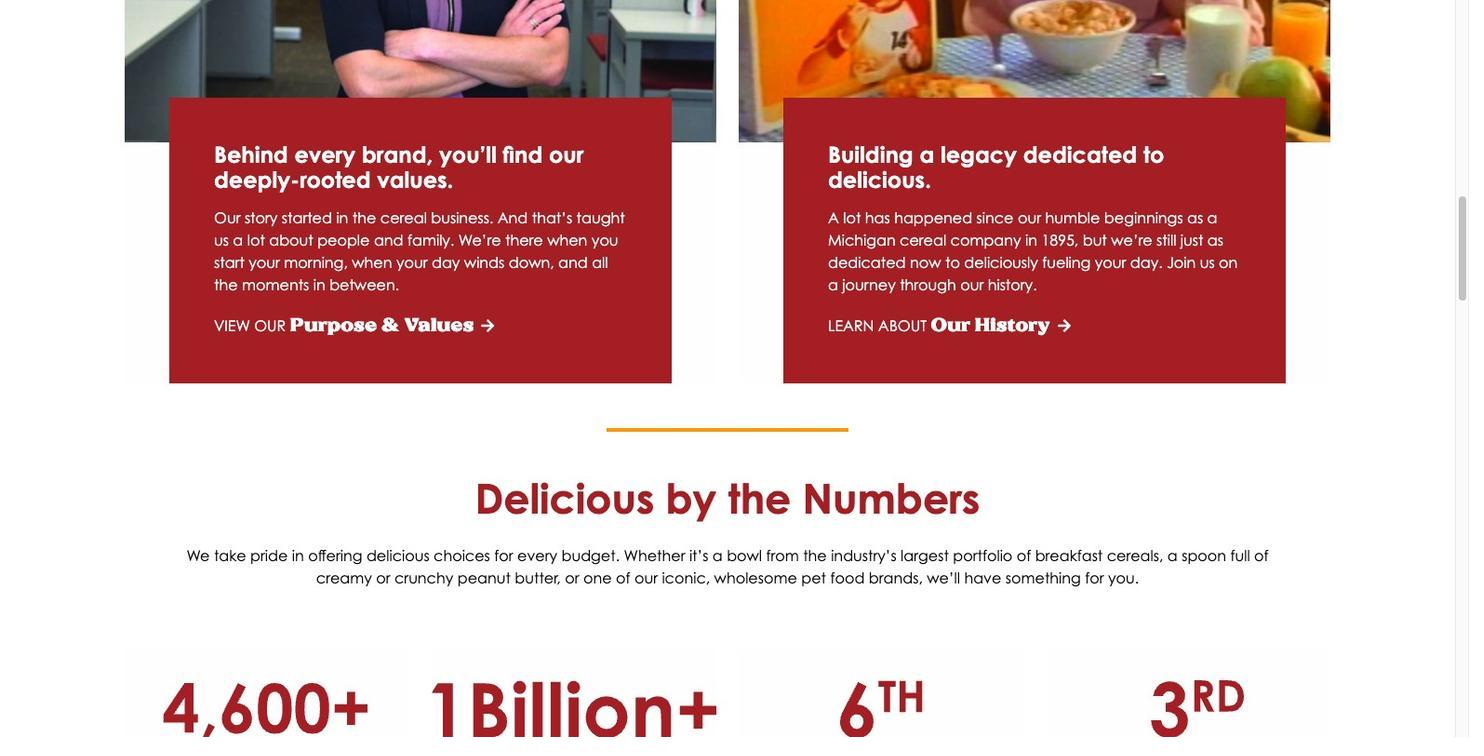 Task type: describe. For each thing, give the bounding box(es) containing it.
industry's
[[831, 546, 897, 565]]

about
[[269, 231, 313, 250]]

2 or from the left
[[565, 568, 579, 587]]

humble
[[1046, 209, 1101, 227]]

to inside a lot has happened since our humble beginnings as a michigan cereal company in 1895, but we're still just as dedicated now to deliciously fueling your day. join us on a journey through our history.
[[946, 253, 960, 272]]

largest
[[901, 546, 949, 565]]

have
[[965, 568, 1002, 587]]

1 or from the left
[[376, 568, 390, 587]]

iconic,
[[662, 568, 710, 587]]

one
[[583, 568, 612, 587]]

all
[[592, 253, 608, 272]]

1 billion+ image
[[432, 648, 717, 737]]

down,
[[509, 253, 554, 272]]

a inside our story started in the cereal business. and that's taught us a lot about people and family. we're there when you start your morning, when your day winds down, and all the moments in between.
[[233, 231, 243, 250]]

dedicated inside building a legacy dedicated to delicious.
[[1024, 141, 1138, 169]]

our inside we take pride in offering delicious choices for every budget. whether it's a bowl from the industry's largest portfolio of breakfast cereals, a spoon full of creamy or crunchy peanut butter, or one of our iconic, wholesome pet food brands, we'll have something for you.
[[635, 568, 658, 587]]

day.
[[1131, 253, 1163, 272]]

0 horizontal spatial as
[[1188, 209, 1204, 227]]

a left journey
[[828, 276, 839, 294]]

our
[[254, 317, 286, 335]]

butter,
[[515, 568, 561, 587]]

you'll
[[439, 141, 497, 169]]

view
[[214, 317, 250, 335]]

winds
[[464, 253, 505, 272]]

budget.
[[562, 546, 620, 565]]

4,600+ image
[[125, 648, 410, 737]]

just
[[1181, 231, 1204, 250]]

lot inside a lot has happened since our humble beginnings as a michigan cereal company in 1895, but we're still just as dedicated now to deliciously fueling your day. join us on a journey through our history.
[[843, 209, 861, 227]]

story
[[245, 209, 278, 227]]

1 vertical spatial our
[[931, 315, 971, 335]]

deeply-
[[214, 165, 300, 193]]

full
[[1231, 546, 1251, 565]]

between.
[[330, 276, 399, 294]]

there
[[505, 231, 543, 250]]

cereals,
[[1107, 546, 1164, 565]]

about
[[878, 317, 927, 335]]

values
[[404, 315, 474, 335]]

people
[[318, 231, 370, 250]]

a child eats breakfast next to a box of honeycombs image
[[739, 0, 1331, 143]]

we
[[187, 546, 210, 565]]

building
[[828, 141, 914, 169]]

you
[[592, 231, 619, 250]]

dedicated inside a lot has happened since our humble beginnings as a michigan cereal company in 1895, but we're still just as dedicated now to deliciously fueling your day. join us on a journey through our history.
[[828, 253, 906, 272]]

join
[[1167, 253, 1196, 272]]

delicious.
[[828, 165, 932, 193]]

you.
[[1108, 568, 1139, 587]]

our inside our story started in the cereal business. and that's taught us a lot about people and family. we're there when you start your morning, when your day winds down, and all the moments in between.
[[214, 209, 241, 227]]

since
[[977, 209, 1014, 227]]

every inside behind every brand, you'll find our deeply-rooted values.
[[294, 141, 356, 169]]

journey
[[843, 276, 896, 294]]

company
[[951, 231, 1022, 250]]

portfolio
[[953, 546, 1013, 565]]

peanut
[[458, 568, 511, 587]]

beginnings
[[1105, 209, 1184, 227]]

in inside a lot has happened since our humble beginnings as a michigan cereal company in 1895, but we're still just as dedicated now to deliciously fueling your day. join us on a journey through our history.
[[1026, 231, 1038, 250]]

a lot has happened since our humble beginnings as a michigan cereal company in 1895, but we're still just as dedicated now to deliciously fueling your day. join us on a journey through our history.
[[828, 209, 1238, 294]]

a right beginnings
[[1208, 209, 1218, 227]]

a
[[828, 209, 839, 227]]

family.
[[408, 231, 455, 250]]

taught
[[577, 209, 625, 227]]

moments
[[242, 276, 309, 294]]

morning,
[[284, 253, 348, 272]]

delicious
[[367, 546, 430, 565]]

whether
[[624, 546, 685, 565]]

arrow right image
[[1058, 319, 1071, 334]]

numbers
[[803, 474, 981, 523]]

deliciously
[[965, 253, 1039, 272]]

creamy
[[316, 568, 372, 587]]

a right it's on the bottom left of the page
[[713, 546, 723, 565]]

take
[[214, 546, 246, 565]]

learn
[[828, 317, 874, 335]]

delicious by the numbers
[[475, 474, 981, 523]]

our down deliciously
[[961, 276, 984, 294]]

by
[[666, 474, 717, 523]]

0 vertical spatial when
[[547, 231, 588, 250]]

from
[[766, 546, 799, 565]]

the inside we take pride in offering delicious choices for every budget. whether it's a bowl from the industry's largest portfolio of breakfast cereals, a spoon full of creamy or crunchy peanut butter, or one of our iconic, wholesome pet food brands, we'll have something for you.
[[803, 546, 827, 565]]

michigan
[[828, 231, 896, 250]]



Task type: vqa. For each thing, say whether or not it's contained in the screenshot.
rightmost Recipe
no



Task type: locate. For each thing, give the bounding box(es) containing it.
every up started
[[294, 141, 356, 169]]

0 horizontal spatial us
[[214, 231, 229, 250]]

0 vertical spatial and
[[374, 231, 404, 250]]

cereal
[[380, 209, 427, 227], [900, 231, 947, 250]]

as right the just
[[1208, 231, 1224, 250]]

2 your from the left
[[396, 253, 428, 272]]

0 vertical spatial lot
[[843, 209, 861, 227]]

still
[[1157, 231, 1177, 250]]

now
[[910, 253, 941, 272]]

of right full
[[1255, 546, 1269, 565]]

0 horizontal spatial when
[[352, 253, 392, 272]]

a
[[920, 141, 935, 169], [1208, 209, 1218, 227], [233, 231, 243, 250], [828, 276, 839, 294], [713, 546, 723, 565], [1168, 546, 1178, 565]]

1 horizontal spatial lot
[[843, 209, 861, 227]]

our right since
[[1018, 209, 1041, 227]]

0 horizontal spatial your
[[249, 253, 280, 272]]

0 vertical spatial for
[[494, 546, 513, 565]]

a woman stands in an office image
[[125, 0, 717, 143]]

lot inside our story started in the cereal business. and that's taught us a lot about people and family. we're there when you start your morning, when your day winds down, and all the moments in between.
[[247, 231, 265, 250]]

1 horizontal spatial every
[[517, 546, 558, 565]]

1 vertical spatial us
[[1200, 253, 1215, 272]]

&
[[382, 315, 400, 335]]

behind
[[214, 141, 288, 169]]

delicious
[[475, 474, 655, 523]]

our inside behind every brand, you'll find our deeply-rooted values.
[[549, 141, 584, 169]]

the up "bowl"
[[728, 474, 791, 523]]

bowl
[[727, 546, 762, 565]]

your
[[249, 253, 280, 272], [396, 253, 428, 272], [1095, 253, 1127, 272]]

in up people at the left of the page
[[336, 209, 348, 227]]

0 vertical spatial dedicated
[[1024, 141, 1138, 169]]

and
[[498, 209, 528, 227]]

0 vertical spatial us
[[214, 231, 229, 250]]

our right find
[[549, 141, 584, 169]]

when down that's
[[547, 231, 588, 250]]

3 your from the left
[[1095, 253, 1127, 272]]

the up pet
[[803, 546, 827, 565]]

in left 1895,
[[1026, 231, 1038, 250]]

3rd image
[[1046, 648, 1331, 737]]

1 horizontal spatial of
[[1017, 546, 1031, 565]]

our down whether at the left bottom of page
[[635, 568, 658, 587]]

a up start
[[233, 231, 243, 250]]

the down start
[[214, 276, 238, 294]]

or
[[376, 568, 390, 587], [565, 568, 579, 587]]

of up 'something'
[[1017, 546, 1031, 565]]

for up peanut
[[494, 546, 513, 565]]

0 horizontal spatial dedicated
[[828, 253, 906, 272]]

and
[[374, 231, 404, 250], [558, 253, 588, 272]]

for left you. at the bottom of page
[[1085, 568, 1104, 587]]

0 horizontal spatial every
[[294, 141, 356, 169]]

1 vertical spatial as
[[1208, 231, 1224, 250]]

purpose
[[290, 315, 377, 335]]

dedicated up humble
[[1024, 141, 1138, 169]]

we're
[[1112, 231, 1153, 250]]

started
[[282, 209, 332, 227]]

we take pride in offering delicious choices for every budget. whether it's a bowl from the industry's largest portfolio of breakfast cereals, a spoon full of creamy or crunchy peanut butter, or one of our iconic, wholesome pet food brands, we'll have something for you.
[[187, 546, 1269, 587]]

1 horizontal spatial and
[[558, 253, 588, 272]]

our left story
[[214, 209, 241, 227]]

1 horizontal spatial our
[[931, 315, 971, 335]]

us inside a lot has happened since our humble beginnings as a michigan cereal company in 1895, but we're still just as dedicated now to deliciously fueling your day. join us on a journey through our history.
[[1200, 253, 1215, 272]]

the up people at the left of the page
[[353, 209, 376, 227]]

to
[[1144, 141, 1165, 169], [946, 253, 960, 272]]

history.
[[988, 276, 1037, 294]]

as up the just
[[1188, 209, 1204, 227]]

brands,
[[869, 568, 923, 587]]

us
[[214, 231, 229, 250], [1200, 253, 1215, 272]]

for
[[494, 546, 513, 565], [1085, 568, 1104, 587]]

offering
[[308, 546, 363, 565]]

1 vertical spatial lot
[[247, 231, 265, 250]]

lot down story
[[247, 231, 265, 250]]

lot
[[843, 209, 861, 227], [247, 231, 265, 250]]

pride
[[250, 546, 288, 565]]

our down through at right
[[931, 315, 971, 335]]

values.
[[377, 165, 454, 193]]

0 horizontal spatial or
[[376, 568, 390, 587]]

legacy
[[941, 141, 1017, 169]]

0 horizontal spatial cereal
[[380, 209, 427, 227]]

every up 'butter,'
[[517, 546, 558, 565]]

happened
[[895, 209, 973, 227]]

your inside a lot has happened since our humble beginnings as a michigan cereal company in 1895, but we're still just as dedicated now to deliciously fueling your day. join us on a journey through our history.
[[1095, 253, 1127, 272]]

6th image
[[739, 648, 1024, 737]]

1 horizontal spatial to
[[1144, 141, 1165, 169]]

business.
[[431, 209, 494, 227]]

1 vertical spatial and
[[558, 253, 588, 272]]

us left on
[[1200, 253, 1215, 272]]

in inside we take pride in offering delicious choices for every budget. whether it's a bowl from the industry's largest portfolio of breakfast cereals, a spoon full of creamy or crunchy peanut butter, or one of our iconic, wholesome pet food brands, we'll have something for you.
[[292, 546, 304, 565]]

1 vertical spatial when
[[352, 253, 392, 272]]

0 vertical spatial as
[[1188, 209, 1204, 227]]

building a legacy dedicated to delicious.
[[828, 141, 1165, 193]]

1 horizontal spatial us
[[1200, 253, 1215, 272]]

fueling
[[1043, 253, 1091, 272]]

cereal up family.
[[380, 209, 427, 227]]

of right one at bottom
[[616, 568, 631, 587]]

behind every brand, you'll find our deeply-rooted values.
[[214, 141, 584, 193]]

history
[[975, 315, 1051, 335]]

to inside building a legacy dedicated to delicious.
[[1144, 141, 1165, 169]]

the
[[353, 209, 376, 227], [214, 276, 238, 294], [728, 474, 791, 523], [803, 546, 827, 565]]

wholesome
[[714, 568, 797, 587]]

every inside we take pride in offering delicious choices for every budget. whether it's a bowl from the industry's largest portfolio of breakfast cereals, a spoon full of creamy or crunchy peanut butter, or one of our iconic, wholesome pet food brands, we'll have something for you.
[[517, 546, 558, 565]]

your for building a legacy dedicated to delicious.
[[1095, 253, 1127, 272]]

1 horizontal spatial for
[[1085, 568, 1104, 587]]

0 horizontal spatial to
[[946, 253, 960, 272]]

that's
[[532, 209, 573, 227]]

through
[[900, 276, 957, 294]]

0 horizontal spatial our
[[214, 209, 241, 227]]

rooted
[[300, 165, 371, 193]]

1 horizontal spatial or
[[565, 568, 579, 587]]

dedicated up journey
[[828, 253, 906, 272]]

to up beginnings
[[1144, 141, 1165, 169]]

choices
[[434, 546, 490, 565]]

us inside our story started in the cereal business. and that's taught us a lot about people and family. we're there when you start your morning, when your day winds down, and all the moments in between.
[[214, 231, 229, 250]]

1 vertical spatial to
[[946, 253, 960, 272]]

1 horizontal spatial cereal
[[900, 231, 947, 250]]

0 horizontal spatial of
[[616, 568, 631, 587]]

to right now
[[946, 253, 960, 272]]

in
[[336, 209, 348, 227], [1026, 231, 1038, 250], [313, 276, 325, 294], [292, 546, 304, 565]]

1 horizontal spatial dedicated
[[1024, 141, 1138, 169]]

our story started in the cereal business. and that's taught us a lot about people and family. we're there when you start your morning, when your day winds down, and all the moments in between.
[[214, 209, 625, 294]]

breakfast
[[1036, 546, 1103, 565]]

on
[[1219, 253, 1238, 272]]

brand,
[[362, 141, 433, 169]]

learn about our history
[[828, 315, 1051, 335]]

or down the 'delicious'
[[376, 568, 390, 587]]

1 your from the left
[[249, 253, 280, 272]]

1 vertical spatial dedicated
[[828, 253, 906, 272]]

your up moments
[[249, 253, 280, 272]]

a left legacy
[[920, 141, 935, 169]]

has
[[865, 209, 890, 227]]

1 vertical spatial for
[[1085, 568, 1104, 587]]

but
[[1083, 231, 1107, 250]]

cereal inside our story started in the cereal business. and that's taught us a lot about people and family. we're there when you start your morning, when your day winds down, and all the moments in between.
[[380, 209, 427, 227]]

2 horizontal spatial of
[[1255, 546, 1269, 565]]

of
[[1017, 546, 1031, 565], [1255, 546, 1269, 565], [616, 568, 631, 587]]

it's
[[690, 546, 709, 565]]

start
[[214, 253, 245, 272]]

find
[[503, 141, 543, 169]]

2 horizontal spatial your
[[1095, 253, 1127, 272]]

0 vertical spatial our
[[214, 209, 241, 227]]

1895,
[[1042, 231, 1079, 250]]

your down family.
[[396, 253, 428, 272]]

dedicated
[[1024, 141, 1138, 169], [828, 253, 906, 272]]

1 horizontal spatial when
[[547, 231, 588, 250]]

us up start
[[214, 231, 229, 250]]

and left family.
[[374, 231, 404, 250]]

as
[[1188, 209, 1204, 227], [1208, 231, 1224, 250]]

crunchy
[[395, 568, 454, 587]]

view our purpose & values
[[214, 315, 474, 335]]

0 horizontal spatial lot
[[247, 231, 265, 250]]

in down morning,
[[313, 276, 325, 294]]

0 horizontal spatial and
[[374, 231, 404, 250]]

pet
[[802, 568, 827, 587]]

0 vertical spatial cereal
[[380, 209, 427, 227]]

your for behind every brand, you'll find our deeply-rooted values.
[[396, 253, 428, 272]]

cereal up now
[[900, 231, 947, 250]]

lot right a
[[843, 209, 861, 227]]

1 horizontal spatial as
[[1208, 231, 1224, 250]]

your down but
[[1095, 253, 1127, 272]]

food
[[831, 568, 865, 587]]

a inside building a legacy dedicated to delicious.
[[920, 141, 935, 169]]

0 vertical spatial every
[[294, 141, 356, 169]]

when up between.
[[352, 253, 392, 272]]

cereal inside a lot has happened since our humble beginnings as a michigan cereal company in 1895, but we're still just as dedicated now to deliciously fueling your day. join us on a journey through our history.
[[900, 231, 947, 250]]

0 vertical spatial to
[[1144, 141, 1165, 169]]

in right pride
[[292, 546, 304, 565]]

1 vertical spatial every
[[517, 546, 558, 565]]

arrow right image
[[481, 319, 494, 334]]

a left 'spoon'
[[1168, 546, 1178, 565]]

something
[[1006, 568, 1081, 587]]

or left one at bottom
[[565, 568, 579, 587]]

1 vertical spatial cereal
[[900, 231, 947, 250]]

we're
[[459, 231, 501, 250]]

spoon
[[1182, 546, 1227, 565]]

we'll
[[927, 568, 961, 587]]

and left all
[[558, 253, 588, 272]]

day
[[432, 253, 460, 272]]

every
[[294, 141, 356, 169], [517, 546, 558, 565]]

1 horizontal spatial your
[[396, 253, 428, 272]]

0 horizontal spatial for
[[494, 546, 513, 565]]



